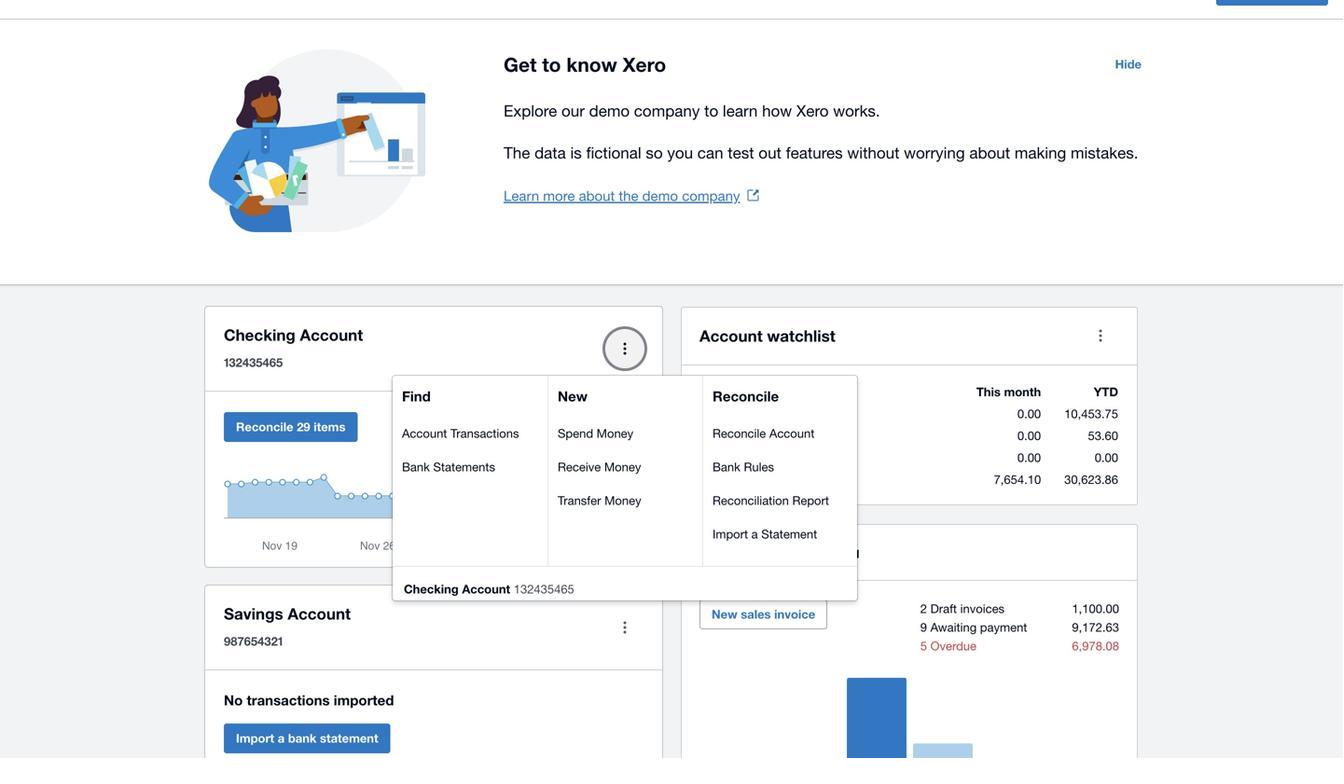 Task type: locate. For each thing, give the bounding box(es) containing it.
xero right know
[[623, 53, 666, 76]]

to right get
[[542, 53, 561, 76]]

1 bank from the left
[[402, 460, 430, 474]]

0 horizontal spatial demo
[[589, 102, 630, 120]]

(dec
[[522, 433, 547, 447]]

1 vertical spatial xero
[[797, 102, 829, 120]]

new up the spend
[[558, 388, 588, 405]]

0 horizontal spatial to
[[542, 53, 561, 76]]

invoices
[[960, 602, 1005, 616]]

account transactions link
[[402, 426, 519, 441]]

about left making
[[969, 144, 1010, 162]]

0 vertical spatial you
[[667, 144, 693, 162]]

0 horizontal spatial statement
[[417, 433, 473, 447]]

rules
[[744, 460, 774, 474]]

worrying
[[904, 144, 965, 162]]

2 vertical spatial money
[[605, 493, 641, 508]]

1 horizontal spatial checking
[[404, 582, 459, 597]]

money down the 1,608.77 at the bottom left of the page
[[604, 460, 641, 474]]

you right so at the left top
[[667, 144, 693, 162]]

1 vertical spatial new
[[712, 607, 738, 622]]

ytd
[[1094, 385, 1118, 399]]

find
[[402, 388, 431, 405]]

1 vertical spatial about
[[579, 187, 615, 204]]

1 vertical spatial to
[[704, 102, 718, 120]]

spend money link
[[558, 426, 634, 441]]

out
[[759, 144, 782, 162]]

reconcile 29 items
[[236, 420, 346, 434]]

manage menu toggle image
[[606, 330, 644, 368], [606, 609, 644, 646]]

reconciliation report
[[713, 493, 829, 508]]

1 vertical spatial import
[[236, 731, 274, 746]]

1 horizontal spatial new
[[712, 607, 738, 622]]

0 vertical spatial statement
[[417, 433, 473, 447]]

9,172.63 link
[[1072, 620, 1119, 635]]

xero right how
[[797, 102, 829, 120]]

new for new sales invoice
[[712, 607, 738, 622]]

statement down "balance"
[[417, 433, 473, 447]]

draft
[[931, 602, 957, 616]]

receive money link
[[558, 460, 641, 474]]

10,453.75
[[1064, 407, 1118, 421]]

import down the no
[[236, 731, 274, 746]]

a left bank
[[278, 731, 285, 746]]

1 vertical spatial 132435465
[[514, 582, 574, 597]]

0 vertical spatial import
[[713, 527, 748, 541]]

0 horizontal spatial import
[[236, 731, 274, 746]]

new for new
[[558, 388, 588, 405]]

sales
[[741, 607, 771, 622]]

in
[[464, 410, 473, 425]]

reconcile inside button
[[236, 420, 293, 434]]

0.00 for 10,453.75
[[1018, 407, 1041, 421]]

import inside "link"
[[236, 731, 274, 746]]

statement
[[417, 433, 473, 447], [761, 527, 817, 541]]

statement up owed
[[761, 527, 817, 541]]

import a statement link
[[713, 527, 817, 541]]

more
[[543, 187, 575, 204]]

checking
[[224, 326, 296, 344], [404, 582, 459, 597]]

checking for checking account
[[224, 326, 296, 344]]

about left the
[[579, 187, 615, 204]]

9 awaiting payment link
[[920, 620, 1027, 635]]

inventory (140) link
[[701, 451, 780, 465]]

2 vertical spatial xero
[[477, 410, 501, 425]]

company left opens in a new tab icon
[[682, 187, 740, 204]]

money down receive money link
[[605, 493, 641, 508]]

5 overdue
[[920, 639, 977, 653]]

data
[[535, 144, 566, 162]]

1 horizontal spatial 132435465
[[514, 582, 574, 597]]

1 horizontal spatial about
[[969, 144, 1010, 162]]

inventory (140)
[[701, 451, 780, 465]]

0 horizontal spatial 132435465
[[224, 355, 283, 370]]

reconcile for reconcile account
[[713, 426, 766, 441]]

reconcile left 29
[[236, 420, 293, 434]]

1 vertical spatial a
[[278, 731, 285, 746]]

you
[[667, 144, 693, 162], [832, 543, 860, 562]]

1 vertical spatial checking
[[404, 582, 459, 597]]

entertainment
[[701, 429, 776, 443]]

hide
[[1115, 57, 1142, 71]]

works.
[[833, 102, 880, 120]]

spend
[[558, 426, 593, 441]]

new left sales
[[712, 607, 738, 622]]

to
[[542, 53, 561, 76], [704, 102, 718, 120], [813, 543, 828, 562]]

entertainment (620) link
[[701, 429, 806, 443]]

import a bank statement link
[[224, 724, 390, 754]]

1 vertical spatial company
[[682, 187, 740, 204]]

get to know xero
[[504, 53, 666, 76]]

a up invoices
[[752, 527, 758, 541]]

demo inside intro banner body element
[[589, 102, 630, 120]]

checking for checking account 132435465
[[404, 582, 459, 597]]

0.00 link
[[1018, 407, 1041, 421], [1018, 429, 1041, 443], [1018, 451, 1041, 465], [1095, 451, 1118, 465]]

1 vertical spatial manage menu toggle image
[[606, 609, 644, 646]]

learn more about the demo company
[[504, 187, 740, 204]]

0 vertical spatial money
[[597, 426, 634, 441]]

2 bank from the left
[[713, 460, 740, 474]]

29
[[297, 420, 310, 434]]

0.00 for 0.00
[[1018, 451, 1041, 465]]

0 horizontal spatial new
[[558, 388, 588, 405]]

import for import a statement
[[713, 527, 748, 541]]

to left the learn
[[704, 102, 718, 120]]

a for bank
[[278, 731, 285, 746]]

1 horizontal spatial to
[[704, 102, 718, 120]]

1 horizontal spatial statement
[[761, 527, 817, 541]]

new inside 'button'
[[712, 607, 738, 622]]

money
[[597, 426, 634, 441], [604, 460, 641, 474], [605, 493, 641, 508]]

bank
[[402, 460, 430, 474], [713, 460, 740, 474]]

0 vertical spatial checking
[[224, 326, 296, 344]]

inventory
[[701, 451, 751, 465]]

to inside intro banner body element
[[704, 102, 718, 120]]

0 vertical spatial a
[[752, 527, 758, 541]]

1 horizontal spatial import
[[713, 527, 748, 541]]

1,100.00
[[1072, 602, 1119, 616]]

items
[[314, 420, 346, 434]]

our
[[562, 102, 585, 120]]

0 horizontal spatial xero
[[477, 410, 501, 425]]

987654321
[[224, 634, 283, 649]]

2 horizontal spatial to
[[813, 543, 828, 562]]

owed
[[767, 543, 808, 562]]

reconcile 29 items button
[[224, 412, 358, 442]]

0 vertical spatial company
[[634, 102, 700, 120]]

sales
[[701, 472, 730, 487]]

money for transfer money
[[605, 493, 641, 508]]

statement
[[320, 731, 378, 746]]

report
[[792, 493, 829, 508]]

0 horizontal spatial bank
[[402, 460, 430, 474]]

statements
[[433, 460, 495, 474]]

53.60
[[1088, 429, 1118, 443]]

company inside intro banner body element
[[634, 102, 700, 120]]

money down (4,946.33)
[[597, 426, 634, 441]]

explore our demo company to learn how xero works.
[[504, 102, 880, 120]]

1 horizontal spatial bank
[[713, 460, 740, 474]]

1 horizontal spatial a
[[752, 527, 758, 541]]

bank for find
[[402, 460, 430, 474]]

checking account 132435465
[[404, 582, 574, 597]]

0 horizontal spatial a
[[278, 731, 285, 746]]

0.00 link for 0.00
[[1018, 451, 1041, 465]]

statement balance (dec 14)
[[417, 433, 567, 447]]

money for receive money
[[604, 460, 641, 474]]

to right owed
[[813, 543, 828, 562]]

you right owed
[[832, 543, 860, 562]]

invoices owed to you link
[[700, 539, 860, 565]]

0.00 for 53.60
[[1018, 429, 1041, 443]]

1 horizontal spatial demo
[[642, 187, 678, 204]]

balance
[[417, 410, 461, 425]]

reconciliation
[[713, 493, 789, 508]]

0 horizontal spatial checking
[[224, 326, 296, 344]]

company up so at the left top
[[634, 102, 700, 120]]

import a statement
[[713, 527, 817, 541]]

a inside "link"
[[278, 731, 285, 746]]

reconcile down advertising (600) link
[[713, 426, 766, 441]]

0 vertical spatial manage menu toggle image
[[606, 330, 644, 368]]

0 vertical spatial new
[[558, 388, 588, 405]]

0.00
[[1018, 407, 1041, 421], [1018, 429, 1041, 443], [1018, 451, 1041, 465], [1095, 451, 1118, 465]]

receive money
[[558, 460, 641, 474]]

(600)
[[765, 407, 791, 421]]

demo right the
[[642, 187, 678, 204]]

1 horizontal spatial xero
[[623, 53, 666, 76]]

invoices
[[700, 543, 762, 562]]

1 horizontal spatial you
[[832, 543, 860, 562]]

0 horizontal spatial you
[[667, 144, 693, 162]]

reconcile up advertising (600) link
[[713, 388, 779, 405]]

transactions
[[247, 692, 330, 709]]

import for import a bank statement
[[236, 731, 274, 746]]

9,172.63
[[1072, 620, 1119, 635]]

reconcile for reconcile 29 items
[[236, 420, 293, 434]]

hide button
[[1104, 49, 1153, 79]]

2 horizontal spatial xero
[[797, 102, 829, 120]]

0 vertical spatial about
[[969, 144, 1010, 162]]

xero up transactions at the left
[[477, 410, 501, 425]]

10,453.75 link
[[1064, 407, 1118, 421]]

1 vertical spatial you
[[832, 543, 860, 562]]

0.00 link for 10,453.75
[[1018, 407, 1041, 421]]

0 vertical spatial demo
[[589, 102, 630, 120]]

0 vertical spatial 132435465
[[224, 355, 283, 370]]

a
[[752, 527, 758, 541], [278, 731, 285, 746]]

learn
[[723, 102, 758, 120]]

demo right the "our"
[[589, 102, 630, 120]]

import up invoices
[[713, 527, 748, 541]]

132435465
[[224, 355, 283, 370], [514, 582, 574, 597]]

1 vertical spatial money
[[604, 460, 641, 474]]



Task type: vqa. For each thing, say whether or not it's contained in the screenshot.
first The Paid from left
no



Task type: describe. For each thing, give the bounding box(es) containing it.
making
[[1015, 144, 1066, 162]]

entertainment (620)
[[701, 429, 806, 443]]

no
[[224, 692, 243, 709]]

advertising (600)
[[701, 407, 791, 421]]

payment
[[980, 620, 1027, 635]]

spend money
[[558, 426, 634, 441]]

savings
[[224, 604, 283, 623]]

so
[[646, 144, 663, 162]]

(140)
[[754, 451, 780, 465]]

sales (400)
[[701, 472, 760, 487]]

account transactions
[[402, 426, 519, 441]]

2 vertical spatial to
[[813, 543, 828, 562]]

test
[[728, 144, 754, 162]]

can
[[698, 144, 723, 162]]

bank rules
[[713, 460, 774, 474]]

savings account
[[224, 604, 351, 623]]

bank statements link
[[402, 460, 495, 474]]

0.00 link for 53.60
[[1018, 429, 1041, 443]]

awaiting
[[931, 620, 977, 635]]

0 vertical spatial to
[[542, 53, 561, 76]]

9
[[920, 620, 927, 635]]

this month
[[976, 385, 1041, 399]]

month
[[1004, 385, 1041, 399]]

balance
[[476, 433, 519, 447]]

features
[[786, 144, 843, 162]]

7,654.10 link
[[994, 472, 1041, 487]]

7,654.10
[[994, 472, 1041, 487]]

2 manage menu toggle image from the top
[[606, 609, 644, 646]]

opens in a new tab image
[[748, 190, 759, 201]]

transfer money link
[[558, 493, 641, 508]]

1,100.00 link
[[1072, 602, 1119, 616]]

14)
[[550, 433, 567, 447]]

a for statement
[[752, 527, 758, 541]]

mistakes.
[[1071, 144, 1138, 162]]

import a bank statement
[[236, 731, 378, 746]]

you inside intro banner body element
[[667, 144, 693, 162]]

the
[[504, 144, 530, 162]]

1 manage menu toggle image from the top
[[606, 330, 644, 368]]

explore
[[504, 102, 557, 120]]

0 vertical spatial xero
[[623, 53, 666, 76]]

without
[[847, 144, 900, 162]]

person setting up the dashboard image
[[131, 49, 504, 255]]

(400)
[[734, 472, 760, 487]]

balance in xero
[[417, 410, 501, 425]]

know
[[566, 53, 617, 76]]

learn
[[504, 187, 539, 204]]

new sales invoice button
[[700, 600, 828, 630]]

new sales invoice
[[712, 607, 815, 622]]

6,978.08 link
[[1072, 639, 1119, 653]]

0 horizontal spatial about
[[579, 187, 615, 204]]

53.60 link
[[1088, 429, 1118, 443]]

1,608.77
[[593, 433, 644, 447]]

checking account
[[224, 326, 363, 344]]

invoice
[[774, 607, 815, 622]]

is
[[570, 144, 582, 162]]

reconciliation report link
[[713, 493, 829, 508]]

advertising
[[701, 407, 761, 421]]

no transactions imported
[[224, 692, 394, 709]]

transfer
[[558, 493, 601, 508]]

bank rules link
[[713, 460, 774, 474]]

how
[[762, 102, 792, 120]]

watchlist
[[767, 326, 836, 345]]

6,978.08
[[1072, 639, 1119, 653]]

1 vertical spatial statement
[[761, 527, 817, 541]]

transactions
[[451, 426, 519, 441]]

the
[[619, 187, 638, 204]]

9 awaiting payment
[[920, 620, 1027, 635]]

sales (400) link
[[701, 472, 760, 487]]

accounts watchlist options image
[[1082, 317, 1119, 354]]

account watchlist link
[[700, 323, 836, 349]]

fictional
[[586, 144, 641, 162]]

reconcile for reconcile
[[713, 388, 779, 405]]

1 vertical spatial demo
[[642, 187, 678, 204]]

about inside intro banner body element
[[969, 144, 1010, 162]]

overdue
[[931, 639, 977, 653]]

transfer money
[[558, 493, 641, 508]]

intro banner body element
[[504, 98, 1153, 166]]

2 draft invoices
[[920, 602, 1005, 616]]

get
[[504, 53, 537, 76]]

xero inside intro banner body element
[[797, 102, 829, 120]]

money for spend money
[[597, 426, 634, 441]]

2
[[920, 602, 927, 616]]

bank for reconcile
[[713, 460, 740, 474]]



